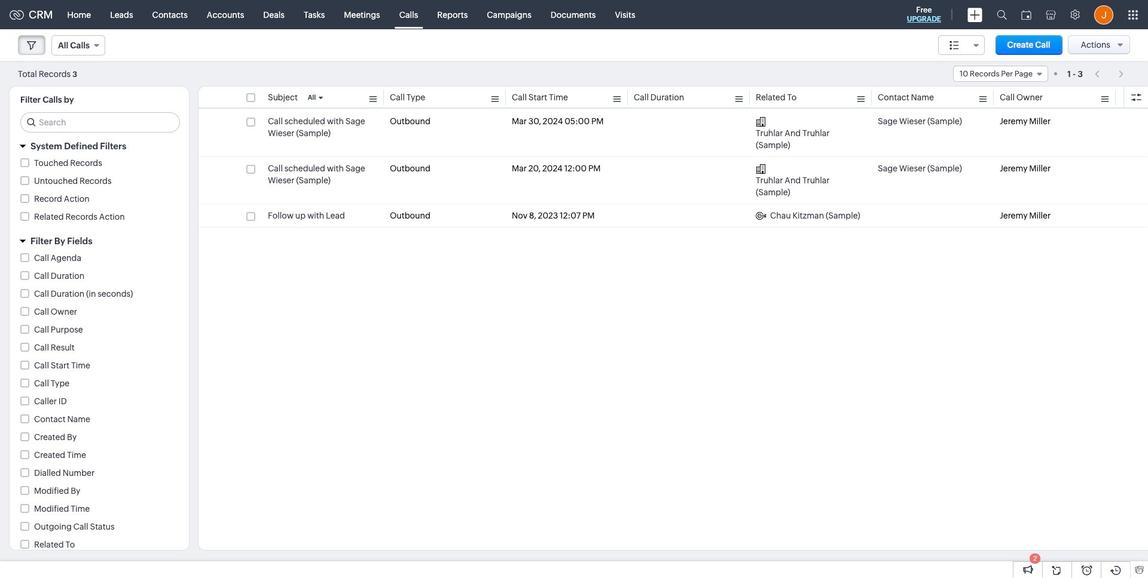 Task type: describe. For each thing, give the bounding box(es) containing it.
Search text field
[[21, 113, 179, 132]]

create menu element
[[961, 0, 990, 29]]

search image
[[997, 10, 1007, 20]]

size image
[[950, 40, 959, 51]]

create menu image
[[968, 7, 983, 22]]

logo image
[[10, 10, 24, 19]]

none field size
[[938, 35, 985, 55]]

profile image
[[1095, 5, 1114, 24]]

calendar image
[[1022, 10, 1032, 19]]



Task type: vqa. For each thing, say whether or not it's contained in the screenshot.
'Image'
no



Task type: locate. For each thing, give the bounding box(es) containing it.
row group
[[199, 110, 1148, 228]]

search element
[[990, 0, 1014, 29]]

profile element
[[1087, 0, 1121, 29]]

None field
[[51, 35, 105, 56], [938, 35, 985, 55], [953, 66, 1048, 82], [51, 35, 105, 56], [953, 66, 1048, 82]]

navigation
[[1089, 65, 1130, 83]]



